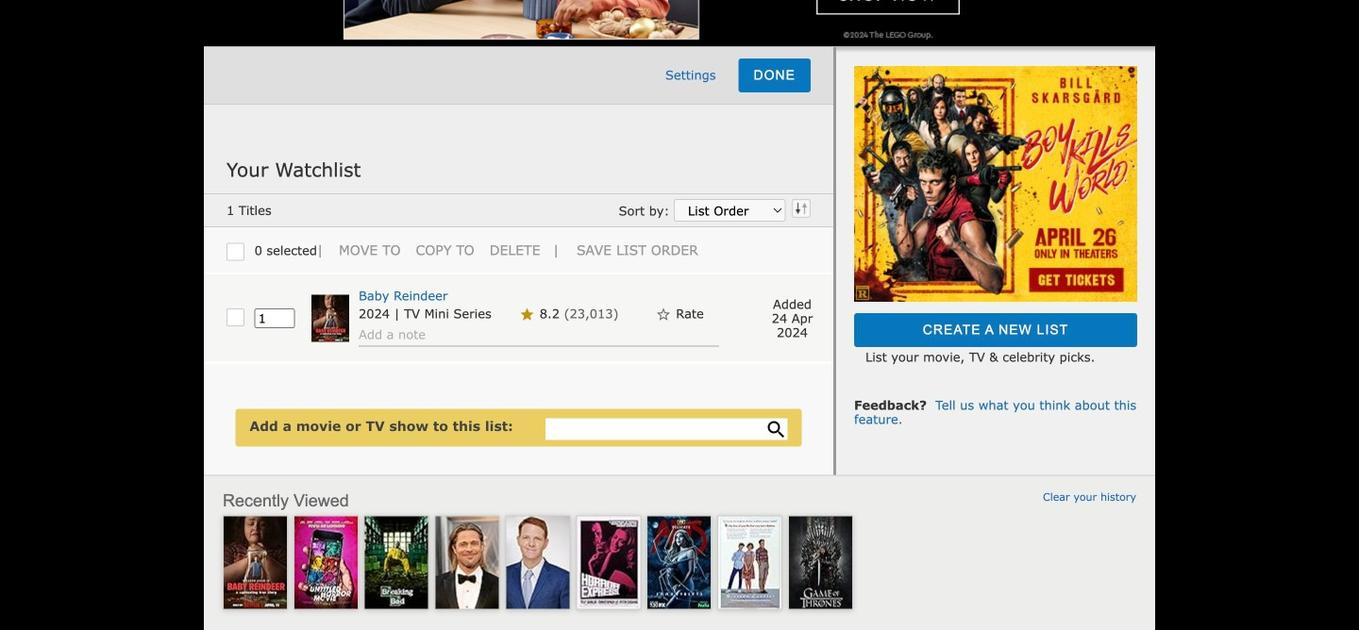 Task type: describe. For each thing, give the bounding box(es) containing it.
breaking bad - viewed 2 hours ago image
[[365, 517, 428, 609]]

nathan ray clark - viewed 3 hours ago image
[[506, 517, 570, 609]]

game of thrones - viewed 3 hours ago image
[[789, 517, 852, 609]]

baby reindeer - viewed 1 minute ago image
[[224, 517, 287, 609]]

american horror story - viewed 3 hours ago image
[[648, 517, 711, 609]]

brad pitt - viewed 3 hours ago image
[[436, 517, 499, 609]]



Task type: locate. For each thing, give the bounding box(es) containing it.
ascending order image
[[790, 199, 811, 218]]

sixteen candles - viewed 3 hours ago image
[[718, 517, 782, 609]]

None checkbox
[[227, 243, 239, 255]]

untitled horror movie - viewed 4 minutes ago image
[[294, 517, 358, 609]]

None text field
[[254, 308, 295, 328], [546, 419, 788, 440], [254, 308, 295, 328], [546, 419, 788, 440]]

pánico en el transiberiano - viewed 3 hours ago image
[[577, 517, 640, 609]]

None checkbox
[[227, 308, 239, 321]]



Task type: vqa. For each thing, say whether or not it's contained in the screenshot.
star inline image associated with 7.5
no



